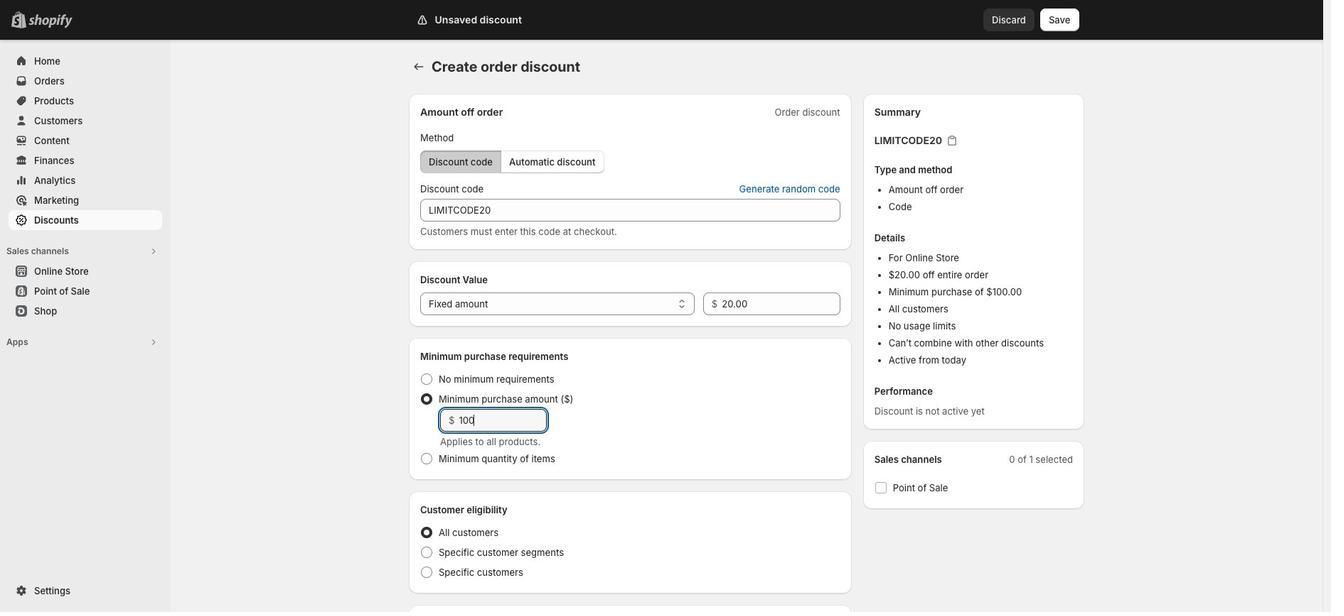Task type: vqa. For each thing, say whether or not it's contained in the screenshot.
$
no



Task type: describe. For each thing, give the bounding box(es) containing it.
0.00 text field
[[722, 293, 840, 316]]



Task type: locate. For each thing, give the bounding box(es) containing it.
None text field
[[420, 199, 840, 222]]

0.00 text field
[[459, 410, 547, 432]]

shopify image
[[28, 14, 73, 28]]



